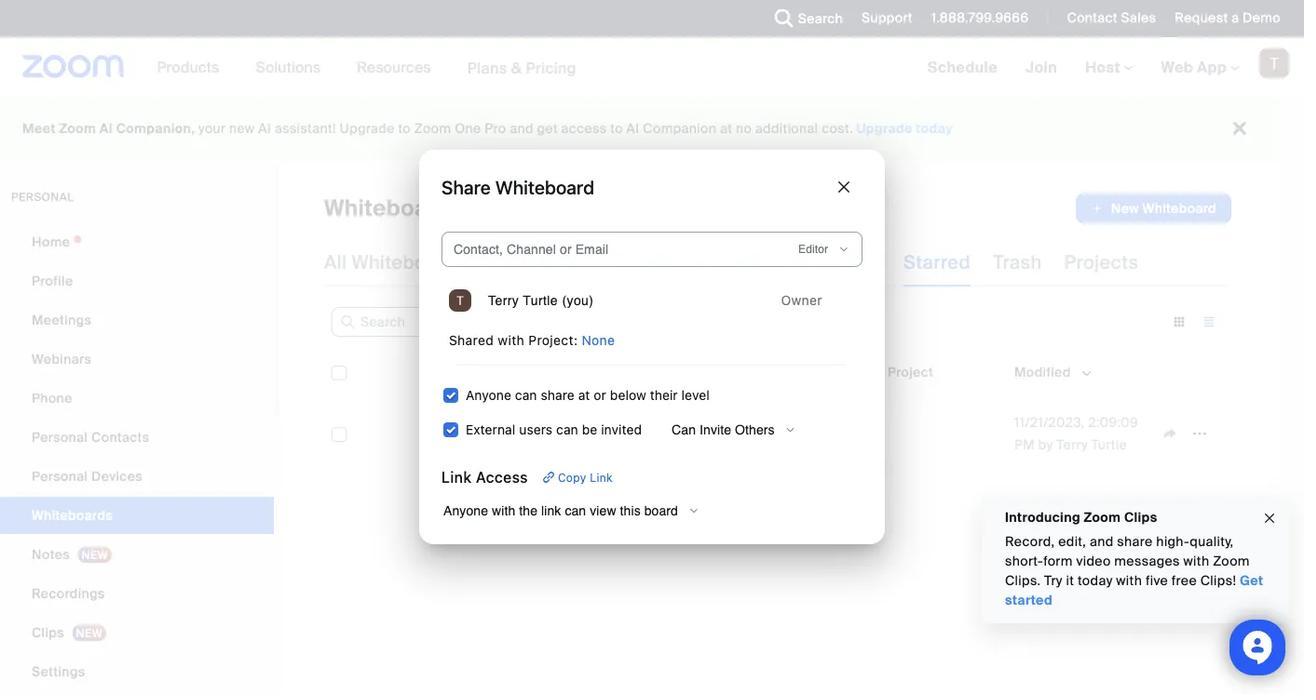 Task type: vqa. For each thing, say whether or not it's contained in the screenshot.
the left Terry
yes



Task type: describe. For each thing, give the bounding box(es) containing it.
owner list item
[[442, 279, 863, 323]]

access
[[476, 469, 528, 487]]

zoom left one on the left top
[[414, 120, 451, 137]]

clips link
[[0, 615, 274, 652]]

demo
[[1243, 9, 1281, 27]]

support
[[862, 9, 913, 27]]

link access
[[442, 469, 528, 487]]

personal devices link
[[0, 458, 274, 496]]

started
[[1005, 592, 1053, 610]]

for
[[534, 425, 552, 442]]

2 ai from the left
[[258, 120, 271, 137]]

owner inside application
[[761, 364, 803, 381]]

grid mode, not selected image
[[1164, 314, 1194, 331]]

can
[[672, 423, 696, 438]]

request a demo
[[1175, 9, 1281, 27]]

invited
[[601, 422, 642, 438]]

plans & pricing
[[467, 58, 577, 78]]

schedule link
[[914, 37, 1012, 97]]

get started
[[1005, 573, 1264, 610]]

name
[[470, 364, 508, 381]]

video
[[1076, 553, 1111, 571]]

with for me
[[811, 251, 848, 274]]

personal menu menu
[[0, 224, 274, 695]]

application containing name
[[324, 348, 1246, 485]]

home link
[[0, 224, 274, 261]]

can invite others button
[[664, 419, 805, 442]]

shared for shared with me
[[742, 251, 807, 274]]

list mode, selected image
[[1194, 314, 1224, 331]]

whiteboards up all whiteboards
[[324, 194, 463, 223]]

personal devices
[[32, 468, 143, 485]]

high-
[[1156, 534, 1190, 551]]

phone
[[32, 390, 72, 407]]

assistant!
[[275, 120, 336, 137]]

product information navigation
[[143, 37, 591, 98]]

it
[[1066, 573, 1074, 590]]

new
[[229, 120, 255, 137]]

form
[[1043, 553, 1073, 571]]

upgrade today link
[[857, 120, 953, 137]]

3 ai from the left
[[627, 120, 640, 137]]

today inside meet zoom ai companion, footer
[[916, 120, 953, 137]]

by
[[1039, 436, 1053, 454]]

recent
[[488, 251, 552, 274]]

calls
[[500, 425, 531, 442]]

pm
[[1014, 436, 1035, 454]]

2 to from the left
[[610, 120, 623, 137]]

1 ai from the left
[[99, 120, 113, 137]]

cell inside application
[[880, 430, 1007, 438]]

personal for personal contacts
[[32, 429, 88, 446]]

below
[[610, 388, 646, 403]]

1 vertical spatial can
[[556, 422, 578, 438]]

one
[[455, 120, 481, 137]]

devices
[[91, 468, 143, 485]]

owner inside list item
[[781, 293, 823, 308]]

turtle for terry turtle (you)
[[523, 293, 558, 308]]

whiteboards for my
[[606, 251, 720, 274]]

link
[[541, 504, 561, 519]]

share
[[442, 176, 491, 198]]

personal for personal devices
[[32, 468, 88, 485]]

anyone for anyone can share at or below their level
[[466, 388, 511, 403]]

terry for terry turtle
[[761, 425, 792, 442]]

clips inside clips link
[[32, 625, 64, 642]]

share inside record, edit, and share high-quality, short-form video messages with zoom clips. try it today with five free clips!
[[1117, 534, 1153, 551]]

with for project:
[[498, 333, 525, 348]]

0 vertical spatial can
[[515, 388, 537, 403]]

clips.
[[1005, 573, 1041, 590]]

starred inside application
[[669, 364, 717, 381]]

2 upgrade from the left
[[857, 120, 913, 137]]

modified
[[1014, 364, 1071, 381]]

turtle inside 11/21/2023, 2:09:09 pm by terry turtle
[[1091, 436, 1127, 454]]

companion
[[643, 120, 717, 137]]

meet
[[22, 120, 56, 137]]

join
[[1026, 57, 1057, 77]]

phone link
[[0, 380, 274, 417]]

five
[[1146, 573, 1168, 590]]

notes
[[32, 546, 70, 564]]

meetings
[[32, 312, 92, 329]]

zoom inside record, edit, and share high-quality, short-form video messages with zoom clips. try it today with five free clips!
[[1213, 553, 1250, 571]]

at inside meet zoom ai companion, footer
[[720, 120, 732, 137]]

all whiteboards
[[324, 251, 466, 274]]

anyone for anyone with the link can view this board
[[443, 504, 488, 519]]

edit,
[[1058, 534, 1086, 551]]

settings
[[32, 664, 85, 681]]

profile link
[[0, 263, 274, 300]]

permission element
[[791, 238, 858, 261]]

shared for shared with project: none
[[449, 333, 494, 348]]

get
[[1240, 573, 1264, 590]]

Search text field
[[332, 307, 490, 337]]

1 horizontal spatial a
[[1232, 9, 1239, 27]]

close image
[[1262, 508, 1277, 530]]

profile
[[32, 272, 73, 290]]

introducing
[[1005, 509, 1081, 526]]

contacts
[[91, 429, 149, 446]]

contact
[[1067, 9, 1118, 27]]

additional
[[755, 120, 818, 137]]

this
[[470, 425, 497, 442]]

short-
[[1005, 553, 1043, 571]]

this
[[620, 504, 641, 519]]



Task type: locate. For each thing, give the bounding box(es) containing it.
today down schedule
[[916, 120, 953, 137]]

today
[[916, 120, 953, 137], [1078, 573, 1113, 590]]

1.888.799.9666 button
[[917, 0, 1034, 37], [931, 9, 1029, 27]]

0 horizontal spatial ai
[[99, 120, 113, 137]]

with up arrow down icon
[[498, 333, 525, 348]]

today down video
[[1078, 573, 1113, 590]]

to
[[398, 120, 411, 137], [610, 120, 623, 137]]

webinars
[[32, 351, 91, 368]]

2 horizontal spatial turtle
[[1091, 436, 1127, 454]]

with for the
[[492, 504, 515, 519]]

share
[[541, 388, 575, 403], [1117, 534, 1153, 551]]

0 vertical spatial today
[[916, 120, 953, 137]]

terry down recent
[[488, 293, 519, 308]]

clips
[[1124, 509, 1157, 526], [32, 625, 64, 642]]

can left be
[[556, 422, 578, 438]]

cell
[[880, 430, 1007, 438]]

editor button
[[791, 238, 858, 261]]

1 vertical spatial share
[[1117, 534, 1153, 551]]

their
[[650, 388, 678, 403]]

can right link
[[565, 504, 586, 519]]

share up messages
[[1117, 534, 1153, 551]]

link left access
[[442, 469, 472, 487]]

upgrade
[[340, 120, 395, 137], [857, 120, 913, 137]]

request a demo link
[[1161, 0, 1304, 37], [1175, 9, 1281, 27]]

shared with me
[[742, 251, 881, 274]]

and inside meet zoom ai companion, footer
[[510, 120, 534, 137]]

external users can be invited
[[466, 422, 642, 438]]

1 vertical spatial starred
[[669, 364, 717, 381]]

0 horizontal spatial today
[[916, 120, 953, 137]]

clips up the "settings"
[[32, 625, 64, 642]]

whiteboards
[[324, 194, 463, 223], [352, 251, 466, 274], [606, 251, 720, 274]]

banner
[[0, 37, 1304, 98]]

users
[[519, 422, 553, 438]]

personal
[[11, 190, 74, 204]]

0 vertical spatial shared
[[742, 251, 807, 274]]

terry inside owner list item
[[488, 293, 519, 308]]

0 horizontal spatial and
[[510, 120, 534, 137]]

starred inside tabs of all whiteboard page tab list
[[904, 251, 971, 274]]

Contact, Channel or Email text field
[[446, 235, 761, 265]]

terry turtle (you)
[[488, 293, 594, 308]]

and
[[510, 120, 534, 137], [1090, 534, 1114, 551]]

0 vertical spatial owner
[[781, 293, 823, 308]]

copy link
[[558, 471, 613, 484]]

join link
[[1012, 37, 1071, 97]]

2 horizontal spatial terry
[[1057, 436, 1088, 454]]

with left me on the top
[[811, 251, 848, 274]]

ai left companion,
[[99, 120, 113, 137]]

1 vertical spatial owner
[[761, 364, 803, 381]]

0 horizontal spatial turtle
[[523, 293, 558, 308]]

0 horizontal spatial upgrade
[[340, 120, 395, 137]]

meet zoom ai companion, your new ai assistant! upgrade to zoom one pro and get access to ai companion at no additional cost. upgrade today
[[22, 120, 953, 137]]

terry inside 11/21/2023, 2:09:09 pm by terry turtle
[[1057, 436, 1088, 454]]

1 horizontal spatial to
[[610, 120, 623, 137]]

recordings
[[32, 585, 105, 603]]

contact sales
[[1067, 9, 1156, 27]]

at left no
[[720, 120, 732, 137]]

1 horizontal spatial link
[[590, 471, 613, 484]]

anyone down link access
[[443, 504, 488, 519]]

no
[[736, 120, 752, 137]]

anyone with the link can view this board button
[[442, 500, 708, 523]]

1 vertical spatial clips
[[32, 625, 64, 642]]

ai
[[99, 120, 113, 137], [258, 120, 271, 137], [627, 120, 640, 137]]

0 vertical spatial anyone
[[466, 388, 511, 403]]

starred up level on the bottom right of the page
[[669, 364, 717, 381]]

turtle down 2:09:09
[[1091, 436, 1127, 454]]

contact sales link up the meetings navigation
[[1067, 9, 1156, 27]]

projects
[[1064, 251, 1139, 274]]

record,
[[1005, 534, 1055, 551]]

0 horizontal spatial to
[[398, 120, 411, 137]]

personal down "personal contacts"
[[32, 468, 88, 485]]

shared with project: none
[[449, 333, 615, 348]]

access
[[561, 120, 607, 137]]

today inside record, edit, and share high-quality, short-form video messages with zoom clips. try it today with five free clips!
[[1078, 573, 1113, 590]]

upgrade down product information navigation
[[340, 120, 395, 137]]

1 horizontal spatial terry
[[761, 425, 792, 442]]

with
[[811, 251, 848, 274], [498, 333, 525, 348], [492, 504, 515, 519], [1184, 553, 1210, 571], [1116, 573, 1142, 590]]

a left the demo at right top
[[1232, 9, 1239, 27]]

can invite others
[[672, 423, 775, 438]]

upgrade right cost.
[[857, 120, 913, 137]]

share whiteboard
[[442, 176, 594, 198]]

get
[[537, 120, 558, 137]]

1 horizontal spatial share
[[1117, 534, 1153, 551]]

free
[[1172, 573, 1197, 590]]

clips!
[[1201, 573, 1236, 590]]

whiteboards up search text field
[[352, 251, 466, 274]]

zoom up the clips!
[[1213, 553, 1250, 571]]

contact sales link
[[1053, 0, 1161, 37], [1067, 9, 1156, 27]]

anyone inside dropdown button
[[443, 504, 488, 519]]

whiteboards for all
[[352, 251, 466, 274]]

1 vertical spatial today
[[1078, 573, 1113, 590]]

invite
[[700, 423, 731, 438]]

plans & pricing link
[[467, 58, 577, 78], [467, 58, 577, 78]]

get started link
[[1005, 573, 1264, 610]]

0 vertical spatial starred
[[904, 251, 971, 274]]

1 vertical spatial personal
[[32, 468, 88, 485]]

11/21/2023,
[[1014, 414, 1085, 431]]

0 horizontal spatial share
[[541, 388, 575, 403]]

project:
[[529, 333, 578, 348]]

meet zoom ai companion, footer
[[0, 97, 1276, 161]]

link inside button
[[590, 471, 613, 484]]

ai left companion
[[627, 120, 640, 137]]

2 horizontal spatial ai
[[627, 120, 640, 137]]

1 horizontal spatial and
[[1090, 534, 1114, 551]]

external
[[466, 422, 516, 438]]

1 vertical spatial a
[[556, 425, 564, 442]]

level
[[682, 388, 710, 403]]

ai right new
[[258, 120, 271, 137]]

be
[[582, 422, 597, 438]]

pricing
[[526, 58, 577, 78]]

0 horizontal spatial link
[[442, 469, 472, 487]]

1 personal from the top
[[32, 429, 88, 446]]

cost.
[[822, 120, 853, 137]]

0 vertical spatial at
[[720, 120, 732, 137]]

with inside anyone with the link can view this board dropdown button
[[492, 504, 515, 519]]

and up video
[[1090, 534, 1114, 551]]

my whiteboards
[[575, 251, 720, 274]]

try
[[1044, 573, 1063, 590]]

0 horizontal spatial a
[[556, 425, 564, 442]]

recordings link
[[0, 576, 274, 613]]

terry right invite
[[761, 425, 792, 442]]

0 horizontal spatial terry
[[488, 293, 519, 308]]

meetings navigation
[[914, 37, 1304, 98]]

can
[[515, 388, 537, 403], [556, 422, 578, 438], [565, 504, 586, 519]]

personal contacts
[[32, 429, 149, 446]]

with up free
[[1184, 553, 1210, 571]]

1 vertical spatial at
[[578, 388, 590, 403]]

at left or
[[578, 388, 590, 403]]

1 horizontal spatial ai
[[258, 120, 271, 137]]

notes link
[[0, 537, 274, 574]]

zoom logo image
[[22, 55, 124, 78]]

1 upgrade from the left
[[340, 120, 395, 137]]

turtle right others
[[796, 425, 832, 442]]

a right for
[[556, 425, 564, 442]]

with inside tabs of all whiteboard page tab list
[[811, 251, 848, 274]]

to right access
[[610, 120, 623, 137]]

turtle left (you) on the left top
[[523, 293, 558, 308]]

1 vertical spatial anyone
[[443, 504, 488, 519]]

clips up high-
[[1124, 509, 1157, 526]]

11/21/2023, 2:09:09 pm by terry turtle
[[1014, 414, 1138, 454]]

1 vertical spatial shared
[[449, 333, 494, 348]]

1 vertical spatial and
[[1090, 534, 1114, 551]]

personal down phone
[[32, 429, 88, 446]]

contact sales link up join
[[1053, 0, 1161, 37]]

0 vertical spatial and
[[510, 120, 534, 137]]

copy
[[558, 471, 586, 484]]

0 horizontal spatial shared
[[449, 333, 494, 348]]

0 horizontal spatial at
[[578, 388, 590, 403]]

a inside application
[[556, 425, 564, 442]]

0 horizontal spatial starred
[[669, 364, 717, 381]]

1.888.799.9666 button up schedule
[[917, 0, 1034, 37]]

&
[[511, 58, 522, 78]]

to left one on the left top
[[398, 120, 411, 137]]

terry turtle
[[761, 425, 832, 442]]

anyone with the link can view this board
[[443, 504, 678, 519]]

shared inside tabs of all whiteboard page tab list
[[742, 251, 807, 274]]

0 vertical spatial a
[[1232, 9, 1239, 27]]

none
[[582, 333, 615, 348]]

turtle
[[523, 293, 558, 308], [796, 425, 832, 442], [1091, 436, 1127, 454]]

and left 'get'
[[510, 120, 534, 137]]

home
[[32, 233, 70, 251]]

and inside record, edit, and share high-quality, short-form video messages with zoom clips. try it today with five free clips!
[[1090, 534, 1114, 551]]

view
[[590, 504, 616, 519]]

terry right by
[[1057, 436, 1088, 454]]

0 vertical spatial share
[[541, 388, 575, 403]]

2 vertical spatial can
[[565, 504, 586, 519]]

1 horizontal spatial starred
[[904, 251, 971, 274]]

tabs of all whiteboard page tab list
[[324, 238, 1139, 287]]

schedule
[[928, 57, 998, 77]]

quality,
[[1190, 534, 1234, 551]]

with left the
[[492, 504, 515, 519]]

zoom
[[59, 120, 96, 137], [414, 120, 451, 137], [1084, 509, 1121, 526], [1213, 553, 1250, 571]]

record, edit, and share high-quality, short-form video messages with zoom clips. try it today with five free clips!
[[1005, 534, 1250, 590]]

1 horizontal spatial upgrade
[[857, 120, 913, 137]]

anyone down name
[[466, 388, 511, 403]]

application
[[324, 348, 1246, 485], [669, 420, 746, 449]]

with down messages
[[1116, 573, 1142, 590]]

zoom up edit,
[[1084, 509, 1121, 526]]

turtle inside owner list item
[[523, 293, 558, 308]]

arrow down image
[[508, 361, 525, 384]]

board
[[644, 504, 678, 519]]

zoom right the meet
[[59, 120, 96, 137]]

terry for terry turtle (you)
[[488, 293, 519, 308]]

0 vertical spatial personal
[[32, 429, 88, 446]]

settings link
[[0, 654, 274, 691]]

anyone
[[466, 388, 511, 403], [443, 504, 488, 519]]

can inside anyone with the link can view this board dropdown button
[[565, 504, 586, 519]]

turtle for terry turtle
[[796, 425, 832, 442]]

(you)
[[562, 293, 594, 308]]

terry
[[488, 293, 519, 308], [761, 425, 792, 442], [1057, 436, 1088, 454]]

whiteboards up owner list item
[[606, 251, 720, 274]]

owner up terry turtle
[[761, 364, 803, 381]]

share up external users can be invited in the left of the page
[[541, 388, 575, 403]]

0 horizontal spatial clips
[[32, 625, 64, 642]]

this calls for a parade
[[470, 425, 613, 442]]

trash
[[993, 251, 1042, 274]]

1 to from the left
[[398, 120, 411, 137]]

1 horizontal spatial shared
[[742, 251, 807, 274]]

webinars link
[[0, 341, 274, 378]]

1 horizontal spatial turtle
[[796, 425, 832, 442]]

thumbnail of this calls for a parade image
[[359, 410, 446, 458]]

1.888.799.9666 button up the schedule link
[[931, 9, 1029, 27]]

support link
[[848, 0, 917, 37], [862, 9, 913, 27]]

me
[[853, 251, 881, 274]]

plans
[[467, 58, 507, 78]]

2 personal from the top
[[32, 468, 88, 485]]

none button
[[582, 332, 615, 350]]

1 horizontal spatial today
[[1078, 573, 1113, 590]]

can down arrow down icon
[[515, 388, 537, 403]]

1 horizontal spatial clips
[[1124, 509, 1157, 526]]

0 vertical spatial clips
[[1124, 509, 1157, 526]]

starred right me on the top
[[904, 251, 971, 274]]

messages
[[1114, 553, 1180, 571]]

banner containing schedule
[[0, 37, 1304, 98]]

copy link button
[[536, 467, 620, 489]]

sales
[[1121, 9, 1156, 27]]

1 horizontal spatial at
[[720, 120, 732, 137]]

owner down the shared with me
[[781, 293, 823, 308]]

link right copy
[[590, 471, 613, 484]]

parade
[[567, 425, 613, 442]]

pro
[[485, 120, 506, 137]]

1.888.799.9666
[[931, 9, 1029, 27]]

2:09:09
[[1088, 414, 1138, 431]]



